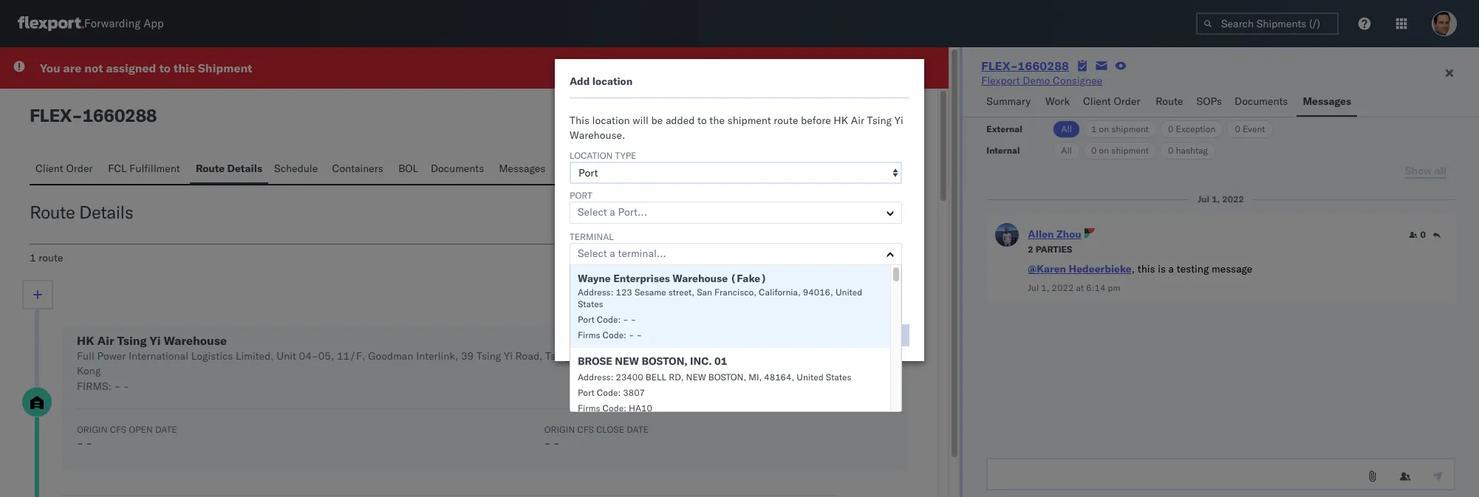 Task type: vqa. For each thing, say whether or not it's contained in the screenshot.
Pickup associated with 4th Schedule Pickup from Los Angeles, CA button from the bottom of the page
no



Task type: describe. For each thing, give the bounding box(es) containing it.
0 horizontal spatial this
[[174, 61, 195, 75]]

client order for client order 'button' to the bottom
[[35, 162, 93, 175]]

brose
[[578, 355, 613, 368]]

1 vertical spatial messages
[[499, 162, 546, 175]]

code: down 123
[[597, 314, 621, 325]]

0 vertical spatial 1,
[[1212, 194, 1220, 205]]

location for this
[[592, 114, 630, 127]]

route details button
[[190, 155, 268, 184]]

flex-
[[982, 58, 1018, 73]]

goodman
[[368, 350, 414, 363]]

new inside hk air tsing yi warehouse full power international logistics limited, unit 04-05, 11/f, goodman interlink, 39 tsing yi road, tsing yi, new territories, 999077, hong kong firms: - -
[[588, 350, 608, 363]]

2 parties
[[1028, 244, 1073, 255]]

route inside route details button
[[196, 162, 225, 175]]

are
[[63, 61, 81, 75]]

address: inside the brose new boston, inc. 01 address: 23400 bell rd, new boston, mi, 48164, united states port code: 3807 firms code: ha10
[[578, 372, 614, 383]]

territories,
[[611, 350, 662, 363]]

2 vertical spatial yi
[[504, 350, 513, 363]]

a for terminal...
[[610, 247, 616, 260]]

1 horizontal spatial boston,
[[709, 372, 747, 383]]

0 horizontal spatial route
[[39, 251, 63, 265]]

1 vertical spatial route details
[[30, 201, 133, 223]]

1 for 1 route
[[30, 251, 36, 265]]

limited,
[[236, 350, 274, 363]]

flex-1660288
[[982, 58, 1069, 73]]

1 horizontal spatial 2022
[[1223, 194, 1245, 205]]

sops button
[[1191, 88, 1229, 117]]

1 horizontal spatial documents button
[[1229, 88, 1297, 117]]

bell
[[646, 372, 667, 383]]

location type
[[570, 150, 637, 161]]

shipment for internal
[[1112, 145, 1149, 156]]

a for port...
[[610, 205, 616, 219]]

cfs for origin cfs open date - -
[[110, 424, 127, 435]]

hk inside hk air tsing yi warehouse full power international logistics limited, unit 04-05, 11/f, goodman interlink, 39 tsing yi road, tsing yi, new territories, 999077, hong kong firms: - -
[[77, 333, 94, 348]]

upload
[[702, 108, 737, 121]]

0 for 0 on shipment
[[1092, 145, 1097, 156]]

firms for brose
[[578, 403, 600, 414]]

select a terminal...
[[578, 247, 667, 260]]

forwarding app
[[84, 17, 164, 31]]

work
[[1046, 95, 1070, 108]]

order for right client order 'button'
[[1114, 95, 1141, 108]]

firms for wayne
[[578, 330, 600, 341]]

client for right client order 'button'
[[1083, 95, 1111, 108]]

bol button
[[393, 155, 425, 184]]

all button for 0
[[1053, 142, 1081, 160]]

flex
[[30, 104, 72, 126]]

01
[[715, 355, 728, 368]]

assignees
[[559, 162, 607, 175]]

assignees button
[[553, 155, 616, 184]]

hk inside this location will be added to the shipment route before hk air tsing yi warehouse.
[[834, 114, 849, 127]]

forwarding app link
[[18, 16, 164, 31]]

location
[[570, 150, 613, 161]]

hashtag
[[1176, 145, 1208, 156]]

0 horizontal spatial messages button
[[493, 155, 553, 184]]

will
[[633, 114, 649, 127]]

code: up the close
[[603, 403, 627, 414]]

demo
[[1023, 74, 1051, 87]]

0 vertical spatial new
[[570, 273, 590, 284]]

1 for 1 on shipment
[[1092, 123, 1097, 135]]

not
[[84, 61, 103, 75]]

view warehouse info button
[[760, 353, 894, 375]]

brose new boston, inc. 01 address: 23400 bell rd, new boston, mi, 48164, united states port code: 3807 firms code: ha10
[[578, 355, 852, 414]]

48164,
[[764, 372, 795, 383]]

documents for rightmost documents button
[[1235, 95, 1288, 108]]

this location will be added to the shipment route before hk air tsing yi warehouse.
[[570, 114, 904, 142]]

port inside the brose new boston, inc. 01 address: 23400 bell rd, new boston, mi, 48164, united states port code: 3807 firms code: ha10
[[578, 387, 595, 398]]

39
[[461, 350, 474, 363]]

containers
[[332, 162, 383, 175]]

fcl fulfillment button
[[102, 155, 190, 184]]

flexport
[[982, 74, 1020, 87]]

be
[[652, 114, 663, 127]]

0 vertical spatial jul
[[1198, 194, 1210, 205]]

1 horizontal spatial messages button
[[1297, 88, 1358, 117]]

yi,
[[573, 350, 585, 363]]

on for 0
[[1099, 145, 1109, 156]]

schedule button
[[268, 155, 326, 184]]

2 parties button
[[1028, 242, 1073, 256]]

@karen hedeerbieke button
[[1028, 262, 1132, 276]]

123
[[616, 287, 632, 298]]

info
[[852, 357, 871, 370]]

origin for origin cfs open date - -
[[77, 424, 108, 435]]

allen
[[1028, 228, 1054, 241]]

2022 inside @karen hedeerbieke , this is a testing message jul 1, 2022 at 6:14 pm
[[1052, 282, 1074, 293]]

view warehouse info
[[769, 357, 871, 370]]

1 horizontal spatial 1660288
[[1018, 58, 1069, 73]]

1 vertical spatial yi
[[150, 333, 161, 348]]

add
[[570, 75, 590, 88]]

04-
[[299, 350, 318, 363]]

tsing left yi,
[[545, 350, 570, 363]]

(fake)
[[731, 272, 767, 285]]

is
[[1158, 262, 1166, 276]]

united inside wayne enterprises warehouse (fake) address: 123 sesame street, san francisco, california, 94016, united states port code: - - firms code: - -
[[836, 287, 863, 298]]

1 vertical spatial new
[[686, 372, 706, 383]]

wayne
[[578, 272, 611, 285]]

0 vertical spatial to
[[159, 61, 171, 75]]

all button for 1
[[1053, 120, 1081, 138]]

1 vertical spatial client order button
[[30, 155, 102, 184]]

0 horizontal spatial details
[[79, 201, 133, 223]]

forwarding
[[84, 17, 141, 31]]

francisco,
[[715, 287, 757, 298]]

1 horizontal spatial client order button
[[1078, 88, 1150, 117]]

job
[[639, 273, 655, 284]]

0 vertical spatial boston,
[[642, 355, 688, 368]]

you are not assigned to this shipment
[[40, 61, 252, 75]]

sops
[[1197, 95, 1222, 108]]

external
[[987, 123, 1023, 135]]

event
[[1243, 123, 1266, 135]]

full
[[77, 350, 94, 363]]

air inside this location will be added to the shipment route before hk air tsing yi warehouse.
[[851, 114, 865, 127]]

0 vertical spatial messages
[[1303, 95, 1352, 108]]

hong
[[709, 350, 734, 363]]

route button
[[1150, 88, 1191, 117]]

upload document button
[[692, 103, 801, 126]]

address: inside wayne enterprises warehouse (fake) address: 123 sesame street, san francisco, california, 94016, united states port code: - - firms code: - -
[[578, 287, 614, 298]]

consignee
[[1053, 74, 1103, 87]]

route inside route button
[[1156, 95, 1184, 108]]

flex - 1660288
[[30, 104, 157, 126]]

states inside the brose new boston, inc. 01 address: 23400 bell rd, new boston, mi, 48164, united states port code: 3807 firms code: ha10
[[826, 372, 852, 383]]

open
[[129, 424, 153, 435]]

0 on shipment
[[1092, 145, 1149, 156]]

6:14
[[1087, 282, 1106, 293]]

at
[[1076, 282, 1084, 293]]

2 vertical spatial route
[[30, 201, 75, 223]]

0 for 0 hashtag
[[1168, 145, 1174, 156]]

work button
[[1040, 88, 1078, 117]]

0 exception
[[1168, 123, 1216, 135]]

message
[[1212, 262, 1253, 276]]

0 for 0 exception
[[1168, 123, 1174, 135]]

0 for 0 event
[[1235, 123, 1241, 135]]

trucking
[[592, 273, 637, 284]]

the
[[710, 114, 725, 127]]

shipment for external
[[1112, 123, 1149, 135]]

allen zhou button
[[1028, 228, 1082, 241]]

1 route
[[30, 251, 63, 265]]

hedeerbieke
[[1069, 262, 1132, 276]]

port...
[[618, 205, 647, 219]]

date for origin cfs close date - -
[[627, 424, 649, 435]]



Task type: locate. For each thing, give the bounding box(es) containing it.
date inside origin cfs close date - -
[[627, 424, 649, 435]]

1 horizontal spatial route details
[[196, 162, 262, 175]]

3807
[[623, 387, 645, 398]]

2 address: from the top
[[578, 372, 614, 383]]

summary button
[[981, 88, 1040, 117]]

1 horizontal spatial messages
[[1303, 95, 1352, 108]]

to inside this location will be added to the shipment route before hk air tsing yi warehouse.
[[698, 114, 707, 127]]

1 vertical spatial firms
[[578, 403, 600, 414]]

1 origin from the left
[[77, 424, 108, 435]]

2 all from the top
[[1062, 145, 1072, 156]]

list box
[[571, 265, 902, 421]]

inc.
[[690, 355, 712, 368]]

documents button right bol on the top
[[425, 155, 493, 184]]

client order up 1 on shipment
[[1083, 95, 1141, 108]]

select down terminal
[[578, 247, 607, 260]]

type right "location"
[[615, 150, 637, 161]]

states inside wayne enterprises warehouse (fake) address: 123 sesame street, san francisco, california, 94016, united states port code: - - firms code: - -
[[578, 299, 604, 310]]

a right is
[[1169, 262, 1174, 276]]

air up "power" in the left bottom of the page
[[97, 333, 114, 348]]

port up yi,
[[578, 314, 595, 325]]

enterprises
[[614, 272, 670, 285]]

0 horizontal spatial documents button
[[425, 155, 493, 184]]

1, up message
[[1212, 194, 1220, 205]]

1 horizontal spatial air
[[851, 114, 865, 127]]

jul down '@karen' at the right of page
[[1028, 282, 1039, 293]]

0 vertical spatial client order button
[[1078, 88, 1150, 117]]

route up 1 route
[[30, 201, 75, 223]]

on down 1 on shipment
[[1099, 145, 1109, 156]]

states down "wayne"
[[578, 299, 604, 310]]

new down inc.
[[686, 372, 706, 383]]

port down assignees button
[[570, 190, 592, 201]]

warehouse inside wayne enterprises warehouse (fake) address: 123 sesame street, san francisco, california, 94016, united states port code: - - firms code: - -
[[673, 272, 728, 285]]

documents right bol 'button' at the left top of the page
[[431, 162, 484, 175]]

0 vertical spatial this
[[174, 61, 195, 75]]

wayne enterprises warehouse (fake) address: 123 sesame street, san francisco, california, 94016, united states port code: - - firms code: - -
[[578, 272, 863, 341]]

1 on from the top
[[1099, 123, 1109, 135]]

hk right before
[[834, 114, 849, 127]]

boston, down 01 at the bottom of page
[[709, 372, 747, 383]]

flexport. image
[[18, 16, 84, 31]]

firms
[[578, 330, 600, 341], [578, 403, 600, 414]]

hk air tsing yi warehouse full power international logistics limited, unit 04-05, 11/f, goodman interlink, 39 tsing yi road, tsing yi, new territories, 999077, hong kong firms: - -
[[77, 333, 734, 393]]

on for 1
[[1099, 123, 1109, 135]]

firms inside the brose new boston, inc. 01 address: 23400 bell rd, new boston, mi, 48164, united states port code: 3807 firms code: ha10
[[578, 403, 600, 414]]

order left fcl
[[66, 162, 93, 175]]

1 horizontal spatial warehouse
[[673, 272, 728, 285]]

0 vertical spatial port
[[570, 190, 592, 201]]

unit
[[277, 350, 296, 363]]

testing
[[1177, 262, 1209, 276]]

1 horizontal spatial details
[[227, 162, 262, 175]]

0 vertical spatial 2022
[[1223, 194, 1245, 205]]

2 origin from the left
[[544, 424, 575, 435]]

details inside button
[[227, 162, 262, 175]]

0 button
[[1409, 229, 1426, 241]]

1 vertical spatial this
[[1138, 262, 1156, 276]]

details left schedule
[[227, 162, 262, 175]]

@karen
[[1028, 262, 1067, 276]]

air right file
[[851, 114, 865, 127]]

warehouse
[[673, 272, 728, 285], [164, 333, 227, 348]]

address: down 'brose'
[[578, 372, 614, 383]]

0 horizontal spatial origin
[[77, 424, 108, 435]]

1 vertical spatial route
[[39, 251, 63, 265]]

0 vertical spatial type
[[615, 150, 637, 161]]

0 vertical spatial documents
[[1235, 95, 1288, 108]]

2 firms from the top
[[578, 403, 600, 414]]

international
[[129, 350, 188, 363]]

0 horizontal spatial client order
[[35, 162, 93, 175]]

1 horizontal spatial 1,
[[1212, 194, 1220, 205]]

date for origin cfs open date - -
[[155, 424, 177, 435]]

type up street, at the left bottom
[[657, 273, 679, 284]]

1 vertical spatial client
[[35, 162, 63, 175]]

warehouse up "san"
[[673, 272, 728, 285]]

origin
[[77, 424, 108, 435], [544, 424, 575, 435]]

cfs inside origin cfs close date - -
[[577, 424, 594, 435]]

0 vertical spatial order
[[1114, 95, 1141, 108]]

1 address: from the top
[[578, 287, 614, 298]]

yi left 'road,'
[[504, 350, 513, 363]]

0 vertical spatial client order
[[1083, 95, 1141, 108]]

containers button
[[326, 155, 393, 184]]

details down fcl
[[79, 201, 133, 223]]

1 vertical spatial type
[[657, 273, 679, 284]]

client down flex
[[35, 162, 63, 175]]

origin for origin cfs close date - -
[[544, 424, 575, 435]]

port
[[570, 190, 592, 201], [578, 314, 595, 325], [578, 387, 595, 398]]

sesame
[[635, 287, 666, 298]]

summary
[[987, 95, 1031, 108]]

tsing inside this location will be added to the shipment route before hk air tsing yi warehouse.
[[867, 114, 892, 127]]

2022 left at
[[1052, 282, 1074, 293]]

origin down firms:
[[77, 424, 108, 435]]

you
[[40, 61, 60, 75]]

warehouse inside hk air tsing yi warehouse full power international logistics limited, unit 04-05, 11/f, goodman interlink, 39 tsing yi road, tsing yi, new territories, 999077, hong kong firms: - -
[[164, 333, 227, 348]]

0 horizontal spatial hk
[[77, 333, 94, 348]]

1 cfs from the left
[[110, 424, 127, 435]]

0 horizontal spatial boston,
[[642, 355, 688, 368]]

1 all button from the top
[[1053, 120, 1081, 138]]

select for select a terminal...
[[578, 247, 607, 260]]

tsing up "power" in the left bottom of the page
[[117, 333, 147, 348]]

1 vertical spatial route
[[196, 162, 225, 175]]

internal
[[987, 145, 1020, 156]]

1 vertical spatial documents
[[431, 162, 484, 175]]

united right 94016,
[[836, 287, 863, 298]]

1 vertical spatial documents button
[[425, 155, 493, 184]]

this inside @karen hedeerbieke , this is a testing message jul 1, 2022 at 6:14 pm
[[1138, 262, 1156, 276]]

street,
[[669, 287, 695, 298]]

0 horizontal spatial type
[[615, 150, 637, 161]]

order
[[1114, 95, 1141, 108], [66, 162, 93, 175]]

documents button up event at the right of the page
[[1229, 88, 1297, 117]]

1 vertical spatial all button
[[1053, 142, 1081, 160]]

0 vertical spatial route details
[[196, 162, 262, 175]]

2022
[[1223, 194, 1245, 205], [1052, 282, 1074, 293]]

tsing right 39
[[477, 350, 501, 363]]

None text field
[[987, 458, 1456, 491]]

yi
[[895, 114, 904, 127], [150, 333, 161, 348], [504, 350, 513, 363]]

port inside wayne enterprises warehouse (fake) address: 123 sesame street, san francisco, california, 94016, united states port code: - - firms code: - -
[[578, 314, 595, 325]]

mi,
[[749, 372, 762, 383]]

94016,
[[803, 287, 833, 298]]

0 vertical spatial select
[[578, 205, 607, 219]]

1, inside @karen hedeerbieke , this is a testing message jul 1, 2022 at 6:14 pm
[[1042, 282, 1050, 293]]

route details
[[196, 162, 262, 175], [30, 201, 133, 223]]

documents up event at the right of the page
[[1235, 95, 1288, 108]]

1 vertical spatial warehouse
[[164, 333, 227, 348]]

@karen hedeerbieke , this is a testing message jul 1, 2022 at 6:14 pm
[[1028, 262, 1253, 293]]

a up trucking
[[610, 247, 616, 260]]

1 horizontal spatial cfs
[[577, 424, 594, 435]]

route details down fcl
[[30, 201, 133, 223]]

0 horizontal spatial yi
[[150, 333, 161, 348]]

all for 0
[[1062, 145, 1072, 156]]

a
[[610, 205, 616, 219], [610, 247, 616, 260], [1169, 262, 1174, 276]]

2 location from the top
[[592, 114, 630, 127]]

client order button left fcl
[[30, 155, 102, 184]]

warehouse up "logistics"
[[164, 333, 227, 348]]

route up 0 exception
[[1156, 95, 1184, 108]]

0 horizontal spatial warehouse
[[164, 333, 227, 348]]

2 vertical spatial a
[[1169, 262, 1174, 276]]

1 select from the top
[[578, 205, 607, 219]]

1 location from the top
[[593, 75, 633, 88]]

2 horizontal spatial route
[[1156, 95, 1184, 108]]

client for client order 'button' to the bottom
[[35, 162, 63, 175]]

location up warehouse.
[[592, 114, 630, 127]]

0 horizontal spatial 1
[[30, 251, 36, 265]]

new
[[615, 355, 639, 368], [686, 372, 706, 383]]

client order left fcl
[[35, 162, 93, 175]]

to
[[159, 61, 171, 75], [698, 114, 707, 127]]

warehouse
[[795, 357, 849, 370]]

a inside @karen hedeerbieke , this is a testing message jul 1, 2022 at 6:14 pm
[[1169, 262, 1174, 276]]

0 vertical spatial 1
[[1092, 123, 1097, 135]]

firms inside wayne enterprises warehouse (fake) address: 123 sesame street, san francisco, california, 94016, united states port code: - - firms code: - -
[[578, 330, 600, 341]]

yi inside this location will be added to the shipment route before hk air tsing yi warehouse.
[[895, 114, 904, 127]]

select
[[578, 205, 607, 219], [578, 247, 607, 260]]

1 vertical spatial all
[[1062, 145, 1072, 156]]

0 horizontal spatial order
[[66, 162, 93, 175]]

to right assigned
[[159, 61, 171, 75]]

1 vertical spatial jul
[[1028, 282, 1039, 293]]

cancel
[[777, 329, 811, 342]]

1 horizontal spatial order
[[1114, 95, 1141, 108]]

code: left "3807"
[[597, 387, 621, 398]]

this left the 'shipment'
[[174, 61, 195, 75]]

firms up yi,
[[578, 330, 600, 341]]

2
[[1028, 244, 1034, 255]]

order up 1 on shipment
[[1114, 95, 1141, 108]]

1 vertical spatial client order
[[35, 162, 93, 175]]

location
[[593, 75, 633, 88], [592, 114, 630, 127]]

0 vertical spatial all
[[1062, 123, 1072, 135]]

cfs left open
[[110, 424, 127, 435]]

None field
[[578, 244, 582, 263]]

1 horizontal spatial states
[[826, 372, 852, 383]]

address: down "wayne"
[[578, 287, 614, 298]]

code:
[[597, 314, 621, 325], [603, 330, 627, 341], [597, 387, 621, 398], [603, 403, 627, 414]]

0 vertical spatial new
[[615, 355, 639, 368]]

2 cfs from the left
[[577, 424, 594, 435]]

location for add
[[593, 75, 633, 88]]

client order for right client order 'button'
[[1083, 95, 1141, 108]]

messages
[[1303, 95, 1352, 108], [499, 162, 546, 175]]

address:
[[578, 287, 614, 298], [578, 372, 614, 383]]

0 inside button
[[1421, 229, 1426, 240]]

allen zhou
[[1028, 228, 1082, 241]]

1 vertical spatial 1660288
[[82, 104, 157, 126]]

fulfillment
[[130, 162, 180, 175]]

0 horizontal spatial cfs
[[110, 424, 127, 435]]

tsing right file
[[867, 114, 892, 127]]

hk up full
[[77, 333, 94, 348]]

file
[[830, 108, 848, 121]]

a left port...
[[610, 205, 616, 219]]

cfs for origin cfs close date - -
[[577, 424, 594, 435]]

1,
[[1212, 194, 1220, 205], [1042, 282, 1050, 293]]

1 vertical spatial location
[[592, 114, 630, 127]]

1 horizontal spatial origin
[[544, 424, 575, 435]]

1 horizontal spatial new
[[686, 372, 706, 383]]

0 horizontal spatial client order button
[[30, 155, 102, 184]]

1 horizontal spatial to
[[698, 114, 707, 127]]

fcl
[[108, 162, 127, 175]]

client down the consignee
[[1083, 95, 1111, 108]]

terminal...
[[618, 247, 667, 260]]

jul inside @karen hedeerbieke , this is a testing message jul 1, 2022 at 6:14 pm
[[1028, 282, 1039, 293]]

add location
[[570, 75, 633, 88]]

1 horizontal spatial client
[[1083, 95, 1111, 108]]

kong
[[77, 364, 101, 378]]

location inside this location will be added to the shipment route before hk air tsing yi warehouse.
[[592, 114, 630, 127]]

yi right file
[[895, 114, 904, 127]]

location right add on the left top
[[593, 75, 633, 88]]

1660288 up flexport demo consignee
[[1018, 58, 1069, 73]]

client order button up 1 on shipment
[[1078, 88, 1150, 117]]

shipment inside this location will be added to the shipment route before hk air tsing yi warehouse.
[[728, 114, 771, 127]]

1 vertical spatial port
[[578, 314, 595, 325]]

2 all button from the top
[[1053, 142, 1081, 160]]

origin left the close
[[544, 424, 575, 435]]

united down view warehouse info at the right bottom of the page
[[797, 372, 824, 383]]

0 vertical spatial yi
[[895, 114, 904, 127]]

1 horizontal spatial documents
[[1235, 95, 1288, 108]]

0 horizontal spatial route details
[[30, 201, 133, 223]]

05,
[[318, 350, 334, 363]]

file exception
[[830, 108, 899, 121]]

2 on from the top
[[1099, 145, 1109, 156]]

port down 'brose'
[[578, 387, 595, 398]]

1660288 down assigned
[[82, 104, 157, 126]]

air
[[851, 114, 865, 127], [97, 333, 114, 348]]

order for client order 'button' to the bottom
[[66, 162, 93, 175]]

0 vertical spatial on
[[1099, 123, 1109, 135]]

origin inside origin cfs close date - -
[[544, 424, 575, 435]]

999077,
[[664, 350, 706, 363]]

code: up 'territories,'
[[603, 330, 627, 341]]

air inside hk air tsing yi warehouse full power international logistics limited, unit 04-05, 11/f, goodman interlink, 39 tsing yi road, tsing yi, new territories, 999077, hong kong firms: - -
[[97, 333, 114, 348]]

details
[[227, 162, 262, 175], [79, 201, 133, 223]]

pm
[[1108, 282, 1121, 293]]

0 horizontal spatial to
[[159, 61, 171, 75]]

new left trucking
[[570, 273, 590, 284]]

cfs
[[110, 424, 127, 435], [577, 424, 594, 435]]

2 vertical spatial port
[[578, 387, 595, 398]]

1 firms from the top
[[578, 330, 600, 341]]

all
[[1062, 123, 1072, 135], [1062, 145, 1072, 156]]

1660288
[[1018, 58, 1069, 73], [82, 104, 157, 126]]

0 vertical spatial messages button
[[1297, 88, 1358, 117]]

states down warehouse
[[826, 372, 852, 383]]

1 vertical spatial address:
[[578, 372, 614, 383]]

new
[[570, 273, 590, 284], [588, 350, 608, 363]]

road,
[[516, 350, 543, 363]]

jul down hashtag on the top right
[[1198, 194, 1210, 205]]

select for select a port...
[[578, 205, 607, 219]]

united
[[836, 287, 863, 298], [797, 372, 824, 383]]

power
[[97, 350, 126, 363]]

schedule
[[274, 162, 318, 175]]

2022 up message
[[1223, 194, 1245, 205]]

flexport demo consignee link
[[982, 73, 1103, 88]]

yi up international
[[150, 333, 161, 348]]

route details inside button
[[196, 162, 262, 175]]

0 vertical spatial client
[[1083, 95, 1111, 108]]

terminal
[[570, 231, 614, 242]]

11/f,
[[337, 350, 365, 363]]

firms up origin cfs close date - -
[[578, 403, 600, 414]]

1 vertical spatial details
[[79, 201, 133, 223]]

1 vertical spatial select
[[578, 247, 607, 260]]

0 vertical spatial 1660288
[[1018, 58, 1069, 73]]

bol
[[398, 162, 418, 175]]

date inside origin cfs open date - -
[[155, 424, 177, 435]]

0 for 0
[[1421, 229, 1426, 240]]

to left the
[[698, 114, 707, 127]]

boston, up bell
[[642, 355, 688, 368]]

0 horizontal spatial documents
[[431, 162, 484, 175]]

0 horizontal spatial date
[[155, 424, 177, 435]]

route right fulfillment
[[196, 162, 225, 175]]

1 horizontal spatial route
[[774, 114, 799, 127]]

0 vertical spatial hk
[[834, 114, 849, 127]]

1 vertical spatial a
[[610, 247, 616, 260]]

this right ,
[[1138, 262, 1156, 276]]

california,
[[759, 287, 801, 298]]

cfs inside origin cfs open date - -
[[110, 424, 127, 435]]

23400
[[616, 372, 643, 383]]

united inside the brose new boston, inc. 01 address: 23400 bell rd, new boston, mi, 48164, united states port code: 3807 firms code: ha10
[[797, 372, 824, 383]]

0 vertical spatial route
[[774, 114, 799, 127]]

0 vertical spatial united
[[836, 287, 863, 298]]

1 vertical spatial messages button
[[493, 155, 553, 184]]

1 vertical spatial on
[[1099, 145, 1109, 156]]

0 horizontal spatial new
[[615, 355, 639, 368]]

rd,
[[669, 372, 684, 383]]

new right yi,
[[588, 350, 608, 363]]

1 all from the top
[[1062, 123, 1072, 135]]

date down ha10
[[627, 424, 649, 435]]

exception
[[1176, 123, 1216, 135]]

zhou
[[1057, 228, 1082, 241]]

documents for documents button to the bottom
[[431, 162, 484, 175]]

1 date from the left
[[155, 424, 177, 435]]

list box containing wayne enterprises warehouse (fake)
[[571, 265, 902, 421]]

select up terminal
[[578, 205, 607, 219]]

1 horizontal spatial 1
[[1092, 123, 1097, 135]]

1 horizontal spatial type
[[657, 273, 679, 284]]

route details left schedule
[[196, 162, 262, 175]]

1 horizontal spatial route
[[196, 162, 225, 175]]

all for 1
[[1062, 123, 1072, 135]]

logistics
[[191, 350, 233, 363]]

1 horizontal spatial united
[[836, 287, 863, 298]]

2 select from the top
[[578, 247, 607, 260]]

new up 23400
[[615, 355, 639, 368]]

on up "0 on shipment"
[[1099, 123, 1109, 135]]

cfs left the close
[[577, 424, 594, 435]]

1, down '@karen' at the right of page
[[1042, 282, 1050, 293]]

date right open
[[155, 424, 177, 435]]

Search Shipments (/) text field
[[1197, 13, 1339, 35]]

jul 1, 2022
[[1198, 194, 1245, 205]]

route inside this location will be added to the shipment route before hk air tsing yi warehouse.
[[774, 114, 799, 127]]

select a port...
[[578, 205, 647, 219]]

0 horizontal spatial route
[[30, 201, 75, 223]]

-
[[72, 104, 82, 126], [623, 314, 629, 325], [631, 314, 637, 325], [629, 330, 634, 341], [637, 330, 642, 341], [114, 380, 121, 393], [123, 380, 130, 393], [77, 437, 83, 450], [86, 437, 92, 450], [544, 437, 551, 450], [554, 437, 560, 450]]

origin inside origin cfs open date - -
[[77, 424, 108, 435]]

2 date from the left
[[627, 424, 649, 435]]

0 horizontal spatial messages
[[499, 162, 546, 175]]



